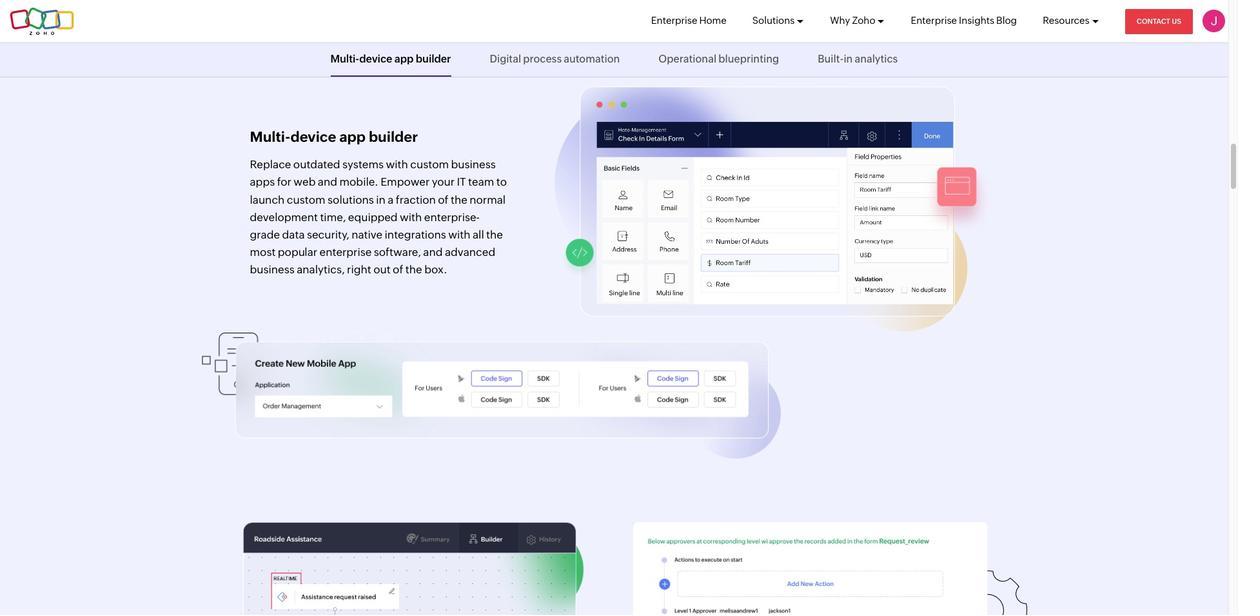 Task type: vqa. For each thing, say whether or not it's contained in the screenshot.
interact
no



Task type: locate. For each thing, give the bounding box(es) containing it.
1 horizontal spatial app
[[395, 53, 414, 65]]

systems
[[343, 158, 384, 171]]

digital process automation image
[[227, 522, 583, 615], [622, 522, 1001, 615]]

with up the empower
[[386, 158, 408, 171]]

data
[[282, 228, 305, 241]]

0 vertical spatial builder
[[416, 53, 451, 65]]

built-
[[818, 53, 844, 65]]

with left all
[[448, 228, 471, 241]]

1 horizontal spatial of
[[438, 193, 449, 206]]

process
[[523, 53, 562, 65]]

automation
[[564, 53, 620, 65]]

team
[[468, 176, 494, 189]]

enterprise insights blog
[[911, 15, 1017, 26]]

1 horizontal spatial custom
[[410, 158, 449, 171]]

1 horizontal spatial digital process automation image
[[622, 522, 1001, 615]]

enterprise left home
[[651, 15, 698, 26]]

enterprise home link
[[651, 0, 727, 41]]

analytics,
[[297, 263, 345, 276]]

enterprise home
[[651, 15, 727, 26]]

the left box.
[[406, 263, 422, 276]]

0 vertical spatial in
[[844, 53, 853, 65]]

0 vertical spatial multi-
[[331, 53, 360, 65]]

operational
[[659, 53, 717, 65]]

0 vertical spatial app
[[395, 53, 414, 65]]

1 horizontal spatial device
[[359, 53, 392, 65]]

0 horizontal spatial business
[[250, 263, 295, 276]]

multi-device app builder link
[[331, 42, 451, 77]]

0 vertical spatial multi-device app builder
[[331, 53, 451, 65]]

the down it
[[451, 193, 468, 206]]

in
[[844, 53, 853, 65], [376, 193, 386, 206]]

2 vertical spatial the
[[406, 263, 422, 276]]

development
[[250, 211, 318, 224]]

zoho enterprise logo image
[[10, 7, 74, 35]]

built-in analytics
[[818, 53, 898, 65]]

0 horizontal spatial and
[[318, 176, 337, 189]]

1 vertical spatial multi-
[[250, 129, 291, 145]]

enterprise for enterprise home
[[651, 15, 698, 26]]

1 vertical spatial business
[[250, 263, 295, 276]]

business down most
[[250, 263, 295, 276]]

solutions
[[328, 193, 374, 206]]

0 vertical spatial business
[[451, 158, 496, 171]]

1 vertical spatial in
[[376, 193, 386, 206]]

1 vertical spatial of
[[393, 263, 403, 276]]

custom
[[410, 158, 449, 171], [287, 193, 326, 206]]

in inside replace outdated systems with custom business apps for web and mobile. empower your it team to launch custom solutions in a fraction of the normal development time, equipped with enterprise- grade data security, native integrations with all the most popular enterprise software, and advanced business analytics, right out of the box.
[[376, 193, 386, 206]]

outdated
[[293, 158, 340, 171]]

1 vertical spatial and
[[423, 246, 443, 259]]

of right out
[[393, 263, 403, 276]]

1 vertical spatial app
[[339, 129, 366, 145]]

1 horizontal spatial enterprise
[[911, 15, 957, 26]]

it
[[457, 176, 466, 189]]

0 horizontal spatial enterprise
[[651, 15, 698, 26]]

digital process automation link
[[490, 42, 620, 77]]

of
[[438, 193, 449, 206], [393, 263, 403, 276]]

empower
[[381, 176, 430, 189]]

0 horizontal spatial digital process automation image
[[227, 522, 583, 615]]

the
[[451, 193, 468, 206], [486, 228, 503, 241], [406, 263, 422, 276]]

in left 'a'
[[376, 193, 386, 206]]

1 horizontal spatial business
[[451, 158, 496, 171]]

1 horizontal spatial multi-
[[331, 53, 360, 65]]

enterprise
[[651, 15, 698, 26], [911, 15, 957, 26]]

grade
[[250, 228, 280, 241]]

launch
[[250, 193, 285, 206]]

2 digital process automation image from the left
[[622, 522, 1001, 615]]

app inside multi-device app builder 'link'
[[395, 53, 414, 65]]

business
[[451, 158, 496, 171], [250, 263, 295, 276]]

1 vertical spatial device
[[291, 129, 336, 145]]

out
[[374, 263, 391, 276]]

box.
[[425, 263, 447, 276]]

enterprise left 'insights'
[[911, 15, 957, 26]]

enterprise for enterprise insights blog
[[911, 15, 957, 26]]

custom down web on the top
[[287, 193, 326, 206]]

1 horizontal spatial in
[[844, 53, 853, 65]]

2 enterprise from the left
[[911, 15, 957, 26]]

and up box.
[[423, 246, 443, 259]]

builder inside 'link'
[[416, 53, 451, 65]]

2 horizontal spatial the
[[486, 228, 503, 241]]

enterprise insights blog link
[[911, 0, 1017, 41]]

device
[[359, 53, 392, 65], [291, 129, 336, 145]]

0 vertical spatial device
[[359, 53, 392, 65]]

0 vertical spatial and
[[318, 176, 337, 189]]

in left analytics
[[844, 53, 853, 65]]

insights
[[959, 15, 995, 26]]

1 enterprise from the left
[[651, 15, 698, 26]]

1 vertical spatial with
[[400, 211, 422, 224]]

0 horizontal spatial the
[[406, 263, 422, 276]]

digital
[[490, 53, 521, 65]]

0 horizontal spatial in
[[376, 193, 386, 206]]

resources
[[1043, 15, 1090, 26]]

1 vertical spatial multi-device app builder
[[250, 129, 418, 145]]

app
[[395, 53, 414, 65], [339, 129, 366, 145]]

the right all
[[486, 228, 503, 241]]

operational blueprinting
[[659, 53, 779, 65]]

multi-device app builder image
[[554, 86, 969, 331], [202, 331, 782, 460]]

popular
[[278, 246, 317, 259]]

builder
[[416, 53, 451, 65], [369, 129, 418, 145]]

1 horizontal spatial and
[[423, 246, 443, 259]]

0 horizontal spatial multi-
[[250, 129, 291, 145]]

0 horizontal spatial custom
[[287, 193, 326, 206]]

of down the your
[[438, 193, 449, 206]]

analytics
[[855, 53, 898, 65]]

operational blueprinting link
[[659, 42, 779, 77]]

to
[[497, 176, 507, 189]]

and down outdated
[[318, 176, 337, 189]]

custom up the your
[[410, 158, 449, 171]]

with
[[386, 158, 408, 171], [400, 211, 422, 224], [448, 228, 471, 241]]

multi-
[[331, 53, 360, 65], [250, 129, 291, 145]]

business up team
[[451, 158, 496, 171]]

with up integrations
[[400, 211, 422, 224]]

0 horizontal spatial app
[[339, 129, 366, 145]]

1 horizontal spatial the
[[451, 193, 468, 206]]

1 vertical spatial custom
[[287, 193, 326, 206]]

integrations
[[385, 228, 446, 241]]

and
[[318, 176, 337, 189], [423, 246, 443, 259]]

0 horizontal spatial device
[[291, 129, 336, 145]]

web
[[294, 176, 316, 189]]

0 horizontal spatial of
[[393, 263, 403, 276]]

multi-device app builder
[[331, 53, 451, 65], [250, 129, 418, 145]]



Task type: describe. For each thing, give the bounding box(es) containing it.
0 vertical spatial of
[[438, 193, 449, 206]]

built-in analytics link
[[818, 42, 898, 77]]

your
[[432, 176, 455, 189]]

software,
[[374, 246, 421, 259]]

solutions
[[753, 15, 795, 26]]

0 vertical spatial custom
[[410, 158, 449, 171]]

1 digital process automation image from the left
[[227, 522, 583, 615]]

1 vertical spatial the
[[486, 228, 503, 241]]

in inside built-in analytics link
[[844, 53, 853, 65]]

blog
[[997, 15, 1017, 26]]

a
[[388, 193, 394, 206]]

contact us
[[1137, 17, 1182, 25]]

james peterson image
[[1203, 10, 1226, 32]]

why zoho
[[830, 15, 876, 26]]

1 vertical spatial builder
[[369, 129, 418, 145]]

blueprinting
[[719, 53, 779, 65]]

for
[[277, 176, 292, 189]]

right
[[347, 263, 371, 276]]

apps
[[250, 176, 275, 189]]

time,
[[320, 211, 346, 224]]

0 vertical spatial with
[[386, 158, 408, 171]]

digital process automation
[[490, 53, 620, 65]]

mobile.
[[340, 176, 378, 189]]

fraction
[[396, 193, 436, 206]]

enterprise-
[[424, 211, 480, 224]]

security,
[[307, 228, 349, 241]]

device inside 'link'
[[359, 53, 392, 65]]

zoho
[[852, 15, 876, 26]]

contact
[[1137, 17, 1171, 25]]

us
[[1172, 17, 1182, 25]]

0 vertical spatial the
[[451, 193, 468, 206]]

why
[[830, 15, 850, 26]]

normal
[[470, 193, 506, 206]]

multi- inside 'link'
[[331, 53, 360, 65]]

contact us link
[[1125, 9, 1193, 34]]

native
[[352, 228, 383, 241]]

advanced
[[445, 246, 496, 259]]

enterprise
[[320, 246, 372, 259]]

most
[[250, 246, 276, 259]]

equipped
[[348, 211, 398, 224]]

replace
[[250, 158, 291, 171]]

2 vertical spatial with
[[448, 228, 471, 241]]

all
[[473, 228, 484, 241]]

home
[[700, 15, 727, 26]]

replace outdated systems with custom business apps for web and mobile. empower your it team to launch custom solutions in a fraction of the normal development time, equipped with enterprise- grade data security, native integrations with all the most popular enterprise software, and advanced business analytics, right out of the box.
[[250, 158, 507, 276]]



